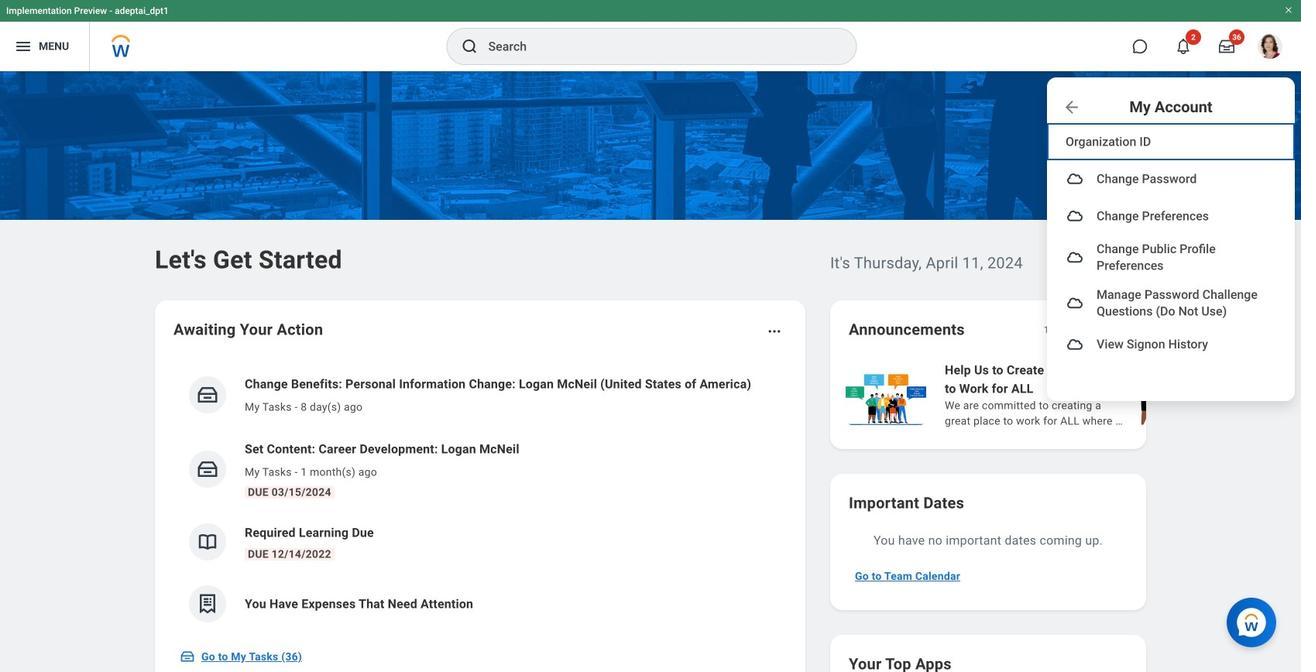Task type: describe. For each thing, give the bounding box(es) containing it.
inbox image
[[196, 458, 219, 481]]

book open image
[[196, 531, 219, 554]]

4 menu item from the top
[[1048, 280, 1296, 326]]

logan mcneil image
[[1258, 34, 1283, 59]]

inbox large image
[[1220, 39, 1235, 54]]

close environment banner image
[[1285, 5, 1294, 15]]

chevron right small image
[[1108, 322, 1124, 338]]

2 menu item from the top
[[1048, 198, 1296, 235]]

chevron left small image
[[1080, 322, 1096, 338]]

1 horizontal spatial inbox image
[[196, 384, 219, 407]]

justify image
[[14, 37, 33, 56]]

back image
[[1063, 98, 1082, 117]]

dashboard expenses image
[[196, 593, 219, 616]]



Task type: vqa. For each thing, say whether or not it's contained in the screenshot.
menu
yes



Task type: locate. For each thing, give the bounding box(es) containing it.
list
[[843, 360, 1302, 431], [174, 363, 787, 635]]

inbox image
[[196, 384, 219, 407], [180, 649, 195, 665]]

1 vertical spatial inbox image
[[180, 649, 195, 665]]

Search Workday  search field
[[489, 29, 825, 64]]

menu
[[1048, 119, 1296, 368]]

0 vertical spatial inbox image
[[196, 384, 219, 407]]

1 avatar image from the top
[[1066, 170, 1085, 188]]

banner
[[0, 0, 1302, 401]]

search image
[[461, 37, 479, 56]]

4 avatar image from the top
[[1066, 294, 1085, 313]]

notifications large image
[[1176, 39, 1192, 54]]

0 horizontal spatial inbox image
[[180, 649, 195, 665]]

avatar image
[[1066, 170, 1085, 188], [1066, 207, 1085, 225], [1066, 248, 1085, 267], [1066, 294, 1085, 313], [1066, 335, 1085, 354]]

2 avatar image from the top
[[1066, 207, 1085, 225]]

1 horizontal spatial list
[[843, 360, 1302, 431]]

0 horizontal spatial list
[[174, 363, 787, 635]]

menu item
[[1048, 160, 1296, 198], [1048, 198, 1296, 235], [1048, 235, 1296, 280], [1048, 280, 1296, 326], [1048, 326, 1296, 363]]

3 menu item from the top
[[1048, 235, 1296, 280]]

3 avatar image from the top
[[1066, 248, 1085, 267]]

status
[[1044, 324, 1069, 336]]

5 menu item from the top
[[1048, 326, 1296, 363]]

5 avatar image from the top
[[1066, 335, 1085, 354]]

main content
[[0, 71, 1302, 673]]

1 menu item from the top
[[1048, 160, 1296, 198]]



